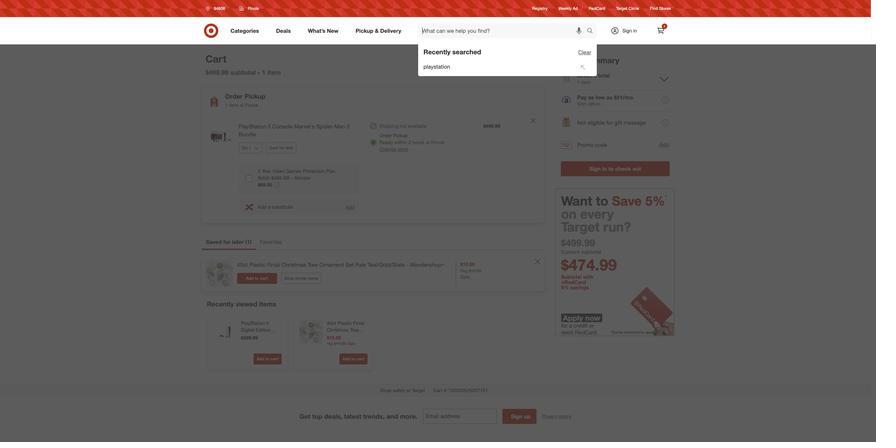 Task type: vqa. For each thing, say whether or not it's contained in the screenshot.
the top the get
no



Task type: describe. For each thing, give the bounding box(es) containing it.
video
[[273, 168, 285, 174]]

deals link
[[270, 23, 299, 38]]

gift
[[615, 120, 622, 126]]

to down $10.50 reg $15.00 sale
[[351, 357, 355, 362]]

pinole inside order pickup 1 item at pinole
[[245, 102, 258, 108]]

playstation
[[424, 63, 450, 70]]

playstation 5 digital edition console link
[[241, 321, 280, 340]]

set for pale
[[346, 262, 354, 269]]

man
[[335, 123, 345, 130]]

order pickup 1 item at pinole
[[225, 93, 266, 108]]

wondershop™ inside list item
[[410, 262, 444, 269]]

up
[[524, 414, 531, 421]]

get top deals, latest trends, and more.
[[299, 413, 418, 421]]

$399.99 add to cart
[[241, 336, 278, 362]]

christmas for 40ct plastic finial christmas tree ornament set - wondershop™
[[327, 328, 349, 334]]

$499.99 subtotal
[[206, 69, 256, 76]]

for left gift
[[606, 120, 613, 126]]

now
[[585, 314, 600, 323]]

$10.50 reg $15.00 sale
[[461, 262, 481, 280]]

*
[[665, 195, 667, 200]]

protection
[[303, 168, 325, 174]]

Service plan checkbox
[[246, 176, 252, 183]]

not eligible for gift message
[[577, 120, 646, 126]]

pickup & delivery
[[356, 27, 401, 34]]

clear link
[[578, 49, 591, 56]]

saved
[[206, 239, 222, 246]]

items for shop similar items
[[308, 276, 318, 281]]

1 horizontal spatial 5%
[[646, 193, 665, 209]]

- inside 2 year video games protection plan ($450-$499.99) - allstate
[[291, 175, 293, 181]]

shop for shop similar items
[[284, 276, 294, 281]]

2 vertical spatial target
[[412, 388, 425, 394]]

target circle
[[616, 6, 639, 11]]

40ct plastic finial christmas tree ornament set pale teal/gold/slate - wondershop™ link
[[237, 262, 444, 269]]

promo
[[577, 142, 594, 148]]

5 for digital
[[266, 321, 269, 327]]

order summary
[[561, 55, 620, 65]]

digital
[[241, 328, 254, 334]]

$10.50 for $10.50 reg $15.00 sale
[[461, 262, 475, 268]]

favorites
[[260, 239, 282, 246]]

$10.50 for $10.50 reg $15.00 sale
[[327, 336, 341, 341]]

5% savings
[[561, 285, 589, 291]]

reg
[[461, 269, 468, 274]]

in for sign in to check out
[[603, 166, 607, 172]]

hours
[[413, 140, 425, 146]]

to inside $399.99 add to cart
[[265, 357, 269, 362]]

savings
[[570, 285, 589, 291]]

for inside apply now for a credit or debit redcard
[[561, 323, 568, 330]]

94806
[[214, 6, 225, 11]]

edition
[[256, 328, 270, 334]]

playstation 5 console marvel's spider-man 2 bundle link
[[239, 123, 359, 139]]

$499.99 for $499.99 current subtotal $474.99
[[561, 237, 595, 249]]

sale for $10.50 reg $15.00 sale
[[347, 342, 355, 347]]

for right saved at bottom left
[[223, 239, 231, 246]]

1 horizontal spatial item
[[267, 69, 281, 76]]

2 inside playstation 5 console marvel's spider-man 2 bundle
[[347, 123, 350, 130]]

2 year video games protection plan ($450-$499.99) - allstate
[[258, 168, 335, 181]]

pinole inside order pickup ready within 2 hours at pinole change store
[[431, 140, 444, 146]]

with
[[577, 101, 587, 107]]

privacy
[[542, 414, 558, 420]]

clear
[[578, 49, 591, 56]]

add inside $399.99 add to cart
[[256, 357, 264, 362]]

save for later button
[[266, 143, 297, 154]]

set for -
[[350, 335, 357, 340]]

ad
[[573, 6, 578, 11]]

allstate
[[294, 175, 310, 181]]

items for recently viewed items
[[259, 301, 276, 309]]

finial for 40ct plastic finial christmas tree ornament set - wondershop™
[[353, 321, 364, 327]]

promo code
[[577, 142, 607, 148]]

a inside apply now for a credit or debit redcard
[[569, 323, 572, 330]]

order for order pickup 1 item at pinole
[[225, 93, 243, 100]]

on
[[561, 206, 577, 222]]

in for sign in
[[633, 28, 637, 34]]

reg
[[327, 342, 333, 347]]

check
[[615, 166, 631, 172]]

$499.99)
[[271, 175, 290, 181]]

restrictions
[[624, 330, 644, 336]]

cart inside $399.99 add to cart
[[270, 357, 278, 362]]

playstation link
[[424, 60, 575, 75]]

tree for -
[[350, 328, 359, 334]]

1 horizontal spatial add button
[[659, 141, 670, 149]]

0 vertical spatial redcard
[[589, 6, 605, 11]]

find stores link
[[650, 6, 671, 11]]

current
[[561, 249, 580, 256]]

credit
[[574, 323, 588, 330]]

0 vertical spatial pickup
[[356, 27, 374, 34]]

console inside playstation 5 console marvel's spider-man 2 bundle
[[272, 123, 293, 130]]

pay
[[577, 94, 587, 101]]

40ct plastic finial christmas tree ornament set pale teal/gold/slate - wondershop™ list item
[[201, 256, 544, 292]]

1 vertical spatial 5%
[[561, 285, 569, 291]]

playstation for playstation 5 console marvel's spider-man 2 bundle
[[239, 123, 266, 130]]

40ct plastic finial christmas tree ornament set - wondershop™ link
[[327, 321, 366, 347]]

40ct plastic finial christmas tree ornament set pale teal/gold/slate - wondershop&#8482; image
[[206, 260, 233, 288]]

pickup for order pickup 1 item at pinole
[[245, 93, 266, 100]]

affirm image left pay
[[562, 96, 571, 103]]

games
[[286, 168, 301, 174]]

store
[[398, 147, 408, 152]]

substitute
[[272, 204, 293, 210]]

add to cart for add to cart button corresponding to 40ct plastic finial christmas tree ornament set - wondershop™
[[342, 357, 364, 362]]

102000529207761
[[448, 388, 488, 394]]

1 vertical spatial redcard
[[565, 280, 586, 286]]

2 inside 2 year video games protection plan ($450-$499.99) - allstate
[[258, 168, 261, 174]]

to right "want" at the right top of page
[[596, 193, 609, 209]]

categories link
[[225, 23, 268, 38]]

- inside list item
[[406, 262, 409, 269]]

year
[[262, 168, 271, 174]]

within
[[395, 140, 407, 146]]

)
[[250, 239, 252, 246]]

sign in to check out
[[589, 166, 641, 172]]

christmas for 40ct plastic finial christmas tree ornament set pale teal/gold/slate - wondershop™
[[281, 262, 306, 269]]

plastic for 40ct plastic finial christmas tree ornament set pale teal/gold/slate - wondershop™
[[249, 262, 266, 269]]

change
[[380, 147, 396, 152]]

target inside on every target run?
[[561, 219, 600, 235]]

sale for $10.50 reg $15.00 sale
[[461, 275, 470, 280]]

search
[[584, 28, 600, 35]]

1 right $499.99 subtotal
[[262, 69, 266, 76]]

recently for recently viewed items
[[207, 301, 234, 309]]

playstation 5 console marvel&#39;s spider-man 2 bundle image
[[207, 123, 235, 150]]

for inside button
[[279, 145, 284, 151]]

pale
[[355, 262, 366, 269]]

$10.50 reg $15.00 sale
[[327, 336, 355, 347]]

40ct plastic finial christmas tree ornament set pale teal/gold/slate - wondershop™
[[237, 262, 444, 269]]

add to cart for add to cart button on top of viewed
[[246, 276, 268, 281]]

0 horizontal spatial add button
[[345, 204, 355, 211]]

sign in link
[[605, 23, 648, 38]]

2 horizontal spatial cart
[[356, 357, 364, 362]]

apply
[[563, 314, 583, 323]]

order for order summary
[[561, 55, 582, 65]]

1 horizontal spatial save
[[612, 193, 642, 209]]

not
[[577, 120, 586, 126]]

($450-
[[258, 175, 271, 181]]

redcard inside apply now for a credit or debit redcard
[[575, 330, 597, 337]]

similar
[[295, 276, 307, 281]]

$69.00
[[258, 182, 272, 188]]

registry link
[[533, 6, 548, 11]]

recently for recently searched
[[424, 48, 451, 56]]

or
[[589, 323, 594, 330]]

privacy policy link
[[542, 414, 572, 421]]

add to cart button for 40ct plastic finial christmas tree ornament set - wondershop™
[[339, 354, 367, 365]]

safely
[[393, 388, 405, 394]]

favorites link
[[256, 236, 286, 250]]

affirm image left "with"
[[561, 95, 572, 106]]

pinole inside dropdown button
[[248, 6, 259, 11]]



Task type: locate. For each thing, give the bounding box(es) containing it.
tree up $10.50 reg $15.00 sale
[[350, 328, 359, 334]]

0 horizontal spatial item
[[229, 102, 238, 108]]

as up affirm
[[588, 94, 594, 101]]

2 vertical spatial order
[[380, 133, 392, 139]]

tree inside 40ct plastic finial christmas tree ornament set - wondershop™
[[350, 328, 359, 334]]

add button
[[659, 141, 670, 149], [345, 204, 355, 211]]

and
[[387, 413, 398, 421]]

later for saved for later ( 1 )
[[232, 239, 244, 246]]

pickup & delivery link
[[350, 23, 410, 38]]

plastic up $10.50 reg $15.00 sale
[[337, 321, 352, 327]]

add to cart up viewed
[[246, 276, 268, 281]]

0 vertical spatial -
[[291, 175, 293, 181]]

2 vertical spatial at
[[407, 388, 411, 394]]

sign up
[[511, 414, 531, 421]]

finial down favorites link
[[267, 262, 280, 269]]

0 vertical spatial a
[[268, 204, 271, 210]]

sale inside $10.50 reg $15.00 sale
[[347, 342, 355, 347]]

at
[[240, 102, 244, 108], [426, 140, 430, 146], [407, 388, 411, 394]]

2 vertical spatial 2
[[258, 168, 261, 174]]

a inside group
[[268, 204, 271, 210]]

1 vertical spatial shop
[[380, 388, 392, 394]]

in left the check on the top of the page
[[603, 166, 607, 172]]

top
[[312, 413, 322, 421]]

$499.99 current subtotal $474.99
[[561, 237, 617, 275]]

plastic
[[249, 262, 266, 269], [337, 321, 352, 327]]

pickup up "within"
[[393, 133, 408, 139]]

2 inside order pickup ready within 2 hours at pinole change store
[[409, 140, 411, 146]]

1 horizontal spatial a
[[569, 323, 572, 330]]

1 horizontal spatial tree
[[350, 328, 359, 334]]

0 horizontal spatial items
[[259, 301, 276, 309]]

cart inside 40ct plastic finial christmas tree ornament set pale teal/gold/slate - wondershop™ list item
[[260, 276, 268, 281]]

weekly ad link
[[559, 6, 578, 11]]

cart item ready to fulfill group
[[202, 115, 544, 223]]

to inside 40ct plastic finial christmas tree ornament set pale teal/gold/slate - wondershop™ list item
[[255, 276, 259, 281]]

sign down target circle link on the top right of the page
[[623, 28, 632, 34]]

1 up playstation 5 console marvel&#39;s spider-man 2 bundle "image"
[[225, 102, 228, 108]]

order left "summary"
[[561, 55, 582, 65]]

wondershop™
[[410, 262, 444, 269], [327, 341, 357, 347]]

0 horizontal spatial add to cart
[[246, 276, 268, 281]]

target right the safely
[[412, 388, 425, 394]]

$10.50 inside $10.50 reg $15.00 sale
[[461, 262, 475, 268]]

1 horizontal spatial recently
[[424, 48, 451, 56]]

a left substitute
[[268, 204, 271, 210]]

0 vertical spatial $15.00
[[469, 269, 481, 274]]

tree for pale
[[308, 262, 318, 269]]

later down playstation 5 console marvel's spider-man 2 bundle
[[285, 145, 293, 151]]

shop left similar
[[284, 276, 294, 281]]

pickup left &
[[356, 27, 374, 34]]

more.
[[400, 413, 418, 421]]

shop inside button
[[284, 276, 294, 281]]

save up video
[[269, 145, 278, 151]]

What can we help you find? suggestions appear below search field
[[418, 23, 589, 38]]

cart up $499.99 subtotal
[[206, 53, 226, 65]]

0 horizontal spatial finial
[[267, 262, 280, 269]]

items right similar
[[308, 276, 318, 281]]

1 vertical spatial items
[[259, 301, 276, 309]]

0 vertical spatial target
[[616, 6, 628, 11]]

new
[[327, 27, 339, 34]]

order inside order pickup ready within 2 hours at pinole change store
[[380, 133, 392, 139]]

plastic inside 40ct plastic finial christmas tree ornament set - wondershop™
[[337, 321, 352, 327]]

1 down the stores
[[664, 24, 666, 28]]

$15.00 inside $10.50 reg $15.00 sale
[[334, 342, 346, 347]]

1 vertical spatial target
[[561, 219, 600, 235]]

40ct up $10.50 reg $15.00 sale
[[327, 321, 336, 327]]

playstation inside playstation 5 console marvel's spider-man 2 bundle
[[239, 123, 266, 130]]

$15.00 for $10.50 reg $15.00 sale
[[334, 342, 346, 347]]

sign down the promo code
[[589, 166, 601, 172]]

$399.99
[[241, 336, 258, 341]]

playstation 5 digital edition console
[[241, 321, 270, 340]]

5 inside playstation 5 digital edition console
[[266, 321, 269, 327]]

out
[[633, 166, 641, 172]]

christmas up $10.50 reg $15.00 sale
[[327, 328, 349, 334]]

$474.99
[[561, 256, 617, 275]]

tree inside list item
[[308, 262, 318, 269]]

Store pickup radio
[[370, 139, 377, 146]]

sale down reg
[[461, 275, 470, 280]]

in down circle
[[633, 28, 637, 34]]

1 horizontal spatial christmas
[[327, 328, 349, 334]]

spider-
[[316, 123, 335, 130]]

1 vertical spatial recently
[[207, 301, 234, 309]]

0 vertical spatial subtotal
[[230, 69, 256, 76]]

later inside button
[[285, 145, 293, 151]]

summary
[[585, 55, 620, 65]]

what's
[[308, 27, 326, 34]]

playstation 5 digital edition console image
[[213, 321, 237, 345], [213, 321, 237, 345]]

2 horizontal spatial target
[[616, 6, 628, 11]]

subtotal with
[[561, 274, 595, 281]]

plastic for 40ct plastic finial christmas tree ornament set - wondershop™
[[337, 321, 352, 327]]

subtotal inside the $499.99 current subtotal $474.99
[[581, 249, 601, 256]]

1 vertical spatial $10.50
[[327, 336, 341, 341]]

0 vertical spatial set
[[346, 262, 354, 269]]

add to cart button up viewed
[[237, 274, 277, 285]]

wondershop™ inside 40ct plastic finial christmas tree ornament set - wondershop™
[[327, 341, 357, 347]]

save up run?
[[612, 193, 642, 209]]

$51/mo.
[[614, 94, 635, 101]]

ornament inside list item
[[320, 262, 344, 269]]

1 horizontal spatial in
[[633, 28, 637, 34]]

40ct plastic finial christmas tree ornament set - wondershop™ image
[[299, 321, 323, 345], [299, 321, 323, 345]]

order inside order pickup 1 item at pinole
[[225, 93, 243, 100]]

$499.99 inside cart item ready to fulfill group
[[483, 123, 500, 129]]

5%
[[646, 193, 665, 209], [561, 285, 569, 291]]

finial for 40ct plastic finial christmas tree ornament set pale teal/gold/slate - wondershop™
[[267, 262, 280, 269]]

pickup inside order pickup 1 item at pinole
[[245, 93, 266, 100]]

items right viewed
[[259, 301, 276, 309]]

delivery
[[380, 27, 401, 34]]

recently searched
[[424, 48, 481, 56]]

add to cart button down $10.50 reg $15.00 sale
[[339, 354, 367, 365]]

- inside 40ct plastic finial christmas tree ornament set - wondershop™
[[358, 335, 360, 340]]

console
[[272, 123, 293, 130], [241, 335, 259, 340]]

1 horizontal spatial finial
[[353, 321, 364, 327]]

0 vertical spatial later
[[285, 145, 293, 151]]

- right teal/gold/slate at left bottom
[[406, 262, 409, 269]]

40ct inside 40ct plastic finial christmas tree ornament set - wondershop™
[[327, 321, 336, 327]]

1 vertical spatial $15.00
[[334, 342, 346, 347]]

save inside save for later button
[[269, 145, 278, 151]]

subtotal up order pickup 1 item at pinole
[[230, 69, 256, 76]]

1 vertical spatial add button
[[345, 204, 355, 211]]

1 vertical spatial 2
[[409, 140, 411, 146]]

set inside 40ct plastic finial christmas tree ornament set - wondershop™
[[350, 335, 357, 340]]

$15.00 for $10.50 reg $15.00 sale
[[469, 269, 481, 274]]

0 horizontal spatial pickup
[[245, 93, 266, 100]]

5 up edition
[[266, 321, 269, 327]]

apply now for a credit or debit redcard
[[561, 314, 600, 337]]

1 vertical spatial a
[[569, 323, 572, 330]]

order pickup ready within 2 hours at pinole change store
[[380, 133, 444, 152]]

order for order pickup ready within 2 hours at pinole change store
[[380, 133, 392, 139]]

shipping not available
[[380, 123, 427, 129]]

94806 button
[[201, 2, 232, 15]]

0 vertical spatial pinole
[[248, 6, 259, 11]]

1 vertical spatial cart
[[433, 388, 443, 394]]

cart for cart # 102000529207761
[[433, 388, 443, 394]]

1 vertical spatial at
[[426, 140, 430, 146]]

cart left '#'
[[433, 388, 443, 394]]

0 vertical spatial order
[[561, 55, 582, 65]]

40ct inside 40ct plastic finial christmas tree ornament set pale teal/gold/slate - wondershop™ list item
[[237, 262, 248, 269]]

for left the credit
[[561, 323, 568, 330]]

order
[[561, 55, 582, 65], [225, 93, 243, 100], [380, 133, 392, 139]]

40ct down (
[[237, 262, 248, 269]]

0 horizontal spatial $499.99
[[206, 69, 229, 76]]

0 horizontal spatial later
[[232, 239, 244, 246]]

2 horizontal spatial at
[[426, 140, 430, 146]]

deals
[[276, 27, 291, 34]]

sign inside "sign in to check out" button
[[589, 166, 601, 172]]

0 vertical spatial add to cart
[[246, 276, 268, 281]]

2 horizontal spatial pickup
[[393, 133, 408, 139]]

a left the credit
[[569, 323, 572, 330]]

*some restrictions apply.
[[611, 330, 656, 336]]

sale inside $10.50 reg $15.00 sale
[[461, 275, 470, 280]]

0 vertical spatial 5%
[[646, 193, 665, 209]]

finial inside 40ct plastic finial christmas tree ornament set - wondershop™
[[353, 321, 364, 327]]

available
[[408, 123, 427, 129]]

find stores
[[650, 6, 671, 11]]

$499.99 inside the $499.99 current subtotal $474.99
[[561, 237, 595, 249]]

1 horizontal spatial 2
[[347, 123, 350, 130]]

at inside order pickup ready within 2 hours at pinole change store
[[426, 140, 430, 146]]

- down games
[[291, 175, 293, 181]]

sign for sign in
[[623, 28, 632, 34]]

order down $499.99 subtotal
[[225, 93, 243, 100]]

playstation for playstation 5 digital edition console
[[241, 321, 265, 327]]

ornament inside 40ct plastic finial christmas tree ornament set - wondershop™
[[327, 335, 348, 340]]

search button
[[584, 23, 600, 40]]

tree up shop similar items
[[308, 262, 318, 269]]

0 horizontal spatial as
[[588, 94, 594, 101]]

0 horizontal spatial christmas
[[281, 262, 306, 269]]

ornament left pale
[[320, 262, 344, 269]]

to up viewed
[[255, 276, 259, 281]]

what's new link
[[302, 23, 347, 38]]

0 vertical spatial recently
[[424, 48, 451, 56]]

0 vertical spatial sale
[[461, 275, 470, 280]]

pinole right hours
[[431, 140, 444, 146]]

sign for sign in to check out
[[589, 166, 601, 172]]

console inside playstation 5 digital edition console
[[241, 335, 259, 340]]

save
[[269, 145, 278, 151], [612, 193, 642, 209]]

pickup
[[356, 27, 374, 34], [245, 93, 266, 100], [393, 133, 408, 139]]

recently up the playstation
[[424, 48, 451, 56]]

finial
[[267, 262, 280, 269], [353, 321, 364, 327]]

playstation inside playstation 5 digital edition console
[[241, 321, 265, 327]]

add to cart down $10.50 reg $15.00 sale
[[342, 357, 364, 362]]

0 vertical spatial plastic
[[249, 262, 266, 269]]

pay as low as $51/mo. with affirm
[[577, 94, 635, 107]]

at inside order pickup 1 item at pinole
[[240, 102, 244, 108]]

pickup down 1 item
[[245, 93, 266, 100]]

sign inside sign in link
[[623, 28, 632, 34]]

1 left favorites
[[247, 239, 250, 246]]

0 vertical spatial console
[[272, 123, 293, 130]]

0 horizontal spatial save
[[269, 145, 278, 151]]

not
[[400, 123, 407, 129]]

later
[[285, 145, 293, 151], [232, 239, 244, 246]]

with
[[583, 274, 594, 281]]

christmas up similar
[[281, 262, 306, 269]]

shipping
[[380, 123, 399, 129]]

- right $10.50 reg $15.00 sale
[[358, 335, 360, 340]]

1 horizontal spatial $10.50
[[461, 262, 475, 268]]

cart down playstation 5 digital edition console link
[[270, 357, 278, 362]]

set inside the 40ct plastic finial christmas tree ornament set pale teal/gold/slate - wondershop™ link
[[346, 262, 354, 269]]

0 vertical spatial cart
[[206, 53, 226, 65]]

later for save for later
[[285, 145, 293, 151]]

2 right man
[[347, 123, 350, 130]]

0 horizontal spatial order
[[225, 93, 243, 100]]

1 vertical spatial $499.99
[[483, 123, 500, 129]]

40ct for 40ct plastic finial christmas tree ornament set - wondershop™
[[327, 321, 336, 327]]

weekly
[[559, 6, 572, 11]]

for
[[606, 120, 613, 126], [279, 145, 284, 151], [223, 239, 231, 246], [561, 323, 568, 330]]

1 vertical spatial ornament
[[327, 335, 348, 340]]

cart for cart
[[206, 53, 226, 65]]

pickup for order pickup ready within 2 hours at pinole change store
[[393, 133, 408, 139]]

5 up save for later
[[268, 123, 271, 130]]

0 vertical spatial save
[[269, 145, 278, 151]]

ornament up reg
[[327, 335, 348, 340]]

1 vertical spatial christmas
[[327, 328, 349, 334]]

1 horizontal spatial as
[[607, 94, 613, 101]]

40ct for 40ct plastic finial christmas tree ornament set pale teal/gold/slate - wondershop™
[[237, 262, 248, 269]]

message
[[624, 120, 646, 126]]

pickup inside order pickup ready within 2 hours at pinole change store
[[393, 133, 408, 139]]

recently left viewed
[[207, 301, 234, 309]]

low
[[596, 94, 605, 101]]

order up ready
[[380, 133, 392, 139]]

christmas inside 40ct plastic finial christmas tree ornament set - wondershop™
[[327, 328, 349, 334]]

1 inside order pickup 1 item at pinole
[[225, 102, 228, 108]]

sign for sign up
[[511, 414, 523, 421]]

1 horizontal spatial sale
[[461, 275, 470, 280]]

1 horizontal spatial plastic
[[337, 321, 352, 327]]

playstation 5 console marvel's spider-man 2 bundle
[[239, 123, 350, 138]]

2 vertical spatial redcard
[[575, 330, 597, 337]]

1 vertical spatial subtotal
[[581, 249, 601, 256]]

1 horizontal spatial sign
[[589, 166, 601, 172]]

1 horizontal spatial 40ct
[[327, 321, 336, 327]]

shop similar items
[[284, 276, 318, 281]]

debit
[[561, 330, 574, 337]]

5 for console
[[268, 123, 271, 130]]

$499.99 for $499.99 subtotal
[[206, 69, 229, 76]]

2 left hours
[[409, 140, 411, 146]]

ready
[[380, 140, 393, 146]]

pinole up categories link
[[248, 6, 259, 11]]

change store button
[[380, 146, 408, 153]]

ornament for pale
[[320, 262, 344, 269]]

$499.99 for $499.99
[[483, 123, 500, 129]]

0 vertical spatial finial
[[267, 262, 280, 269]]

later left (
[[232, 239, 244, 246]]

1 vertical spatial later
[[232, 239, 244, 246]]

1 horizontal spatial target
[[561, 219, 600, 235]]

target circle link
[[616, 6, 639, 11]]

plastic down )
[[249, 262, 266, 269]]

1 horizontal spatial cart
[[433, 388, 443, 394]]

1 vertical spatial sign
[[589, 166, 601, 172]]

target down "want" at the right top of page
[[561, 219, 600, 235]]

1 horizontal spatial later
[[285, 145, 293, 151]]

want to save 5% *
[[561, 193, 667, 209]]

pinole button
[[235, 2, 264, 15]]

0 horizontal spatial $10.50
[[327, 336, 341, 341]]

cart
[[260, 276, 268, 281], [270, 357, 278, 362], [356, 357, 364, 362]]

1 as from the left
[[588, 94, 594, 101]]

add to cart button for playstation 5 digital edition console
[[253, 354, 282, 365]]

1 vertical spatial pinole
[[245, 102, 258, 108]]

1 horizontal spatial -
[[358, 335, 360, 340]]

0 horizontal spatial shop
[[284, 276, 294, 281]]

shop left the safely
[[380, 388, 392, 394]]

in inside button
[[603, 166, 607, 172]]

0 vertical spatial at
[[240, 102, 244, 108]]

cart up recently viewed items
[[260, 276, 268, 281]]

cart down 40ct plastic finial christmas tree ornament set - wondershop™ link
[[356, 357, 364, 362]]

$10.50 inside $10.50 reg $15.00 sale
[[327, 336, 341, 341]]

sign left up
[[511, 414, 523, 421]]

target left circle
[[616, 6, 628, 11]]

1 vertical spatial item
[[229, 102, 238, 108]]

1 horizontal spatial subtotal
[[581, 249, 601, 256]]

1 link
[[653, 23, 668, 38]]

stores
[[659, 6, 671, 11]]

pinole up bundle
[[245, 102, 258, 108]]

add inside 40ct plastic finial christmas tree ornament set pale teal/gold/slate - wondershop™ list item
[[246, 276, 254, 281]]

christmas inside list item
[[281, 262, 306, 269]]

to down edition
[[265, 357, 269, 362]]

1 vertical spatial save
[[612, 193, 642, 209]]

playstation up bundle
[[239, 123, 266, 130]]

40ct
[[237, 262, 248, 269], [327, 321, 336, 327]]

as
[[588, 94, 594, 101], [607, 94, 613, 101]]

1 vertical spatial 5
[[266, 321, 269, 327]]

console down digital
[[241, 335, 259, 340]]

at right the safely
[[407, 388, 411, 394]]

at up bundle
[[240, 102, 244, 108]]

as right low
[[607, 94, 613, 101]]

None radio
[[370, 123, 377, 130]]

get
[[299, 413, 310, 421]]

finial inside list item
[[267, 262, 280, 269]]

1 vertical spatial order
[[225, 93, 243, 100]]

categories
[[231, 27, 259, 34]]

apply.
[[646, 330, 656, 336]]

subtotal right current
[[581, 249, 601, 256]]

0 vertical spatial 40ct
[[237, 262, 248, 269]]

playstation up digital
[[241, 321, 265, 327]]

add to cart inside 40ct plastic finial christmas tree ornament set pale teal/gold/slate - wondershop™ list item
[[246, 276, 268, 281]]

1 horizontal spatial wondershop™
[[410, 262, 444, 269]]

console up save for later
[[272, 123, 293, 130]]

shop
[[284, 276, 294, 281], [380, 388, 392, 394]]

subtotal
[[561, 274, 582, 281]]

plastic inside list item
[[249, 262, 266, 269]]

-
[[291, 175, 293, 181], [406, 262, 409, 269], [358, 335, 360, 340]]

2 left year
[[258, 168, 261, 174]]

0 vertical spatial items
[[308, 276, 318, 281]]

5 inside playstation 5 console marvel's spider-man 2 bundle
[[268, 123, 271, 130]]

0 horizontal spatial recently
[[207, 301, 234, 309]]

(
[[245, 239, 247, 246]]

run?
[[603, 219, 631, 235]]

to left the check on the top of the page
[[609, 166, 614, 172]]

1 vertical spatial tree
[[350, 328, 359, 334]]

1 vertical spatial wondershop™
[[327, 341, 357, 347]]

sale right reg
[[347, 342, 355, 347]]

none radio inside cart item ready to fulfill group
[[370, 123, 377, 130]]

every
[[580, 206, 614, 222]]

None text field
[[423, 410, 497, 425]]

latest
[[344, 413, 361, 421]]

1
[[664, 24, 666, 28], [262, 69, 266, 76], [225, 102, 228, 108], [247, 239, 250, 246]]

$15.00
[[469, 269, 481, 274], [334, 342, 346, 347]]

1 horizontal spatial order
[[380, 133, 392, 139]]

finial up $10.50 reg $15.00 sale
[[353, 321, 364, 327]]

1 vertical spatial in
[[603, 166, 607, 172]]

add to cart button down $399.99
[[253, 354, 282, 365]]

2 horizontal spatial order
[[561, 55, 582, 65]]

for down playstation 5 console marvel's spider-man 2 bundle
[[279, 145, 284, 151]]

sign inside sign up button
[[511, 414, 523, 421]]

plan
[[326, 168, 335, 174]]

affirm image
[[561, 95, 572, 106], [562, 96, 571, 103]]

1 vertical spatial 40ct
[[327, 321, 336, 327]]

at right hours
[[426, 140, 430, 146]]

2 vertical spatial sign
[[511, 414, 523, 421]]

to inside button
[[609, 166, 614, 172]]

0 horizontal spatial 5%
[[561, 285, 569, 291]]

2 vertical spatial pickup
[[393, 133, 408, 139]]

bundle
[[239, 131, 256, 138]]

1 vertical spatial console
[[241, 335, 259, 340]]

item inside order pickup 1 item at pinole
[[229, 102, 238, 108]]

shop for shop safely at target
[[380, 388, 392, 394]]

items inside button
[[308, 276, 318, 281]]

ornament for -
[[327, 335, 348, 340]]

policy
[[559, 414, 572, 420]]

recently viewed items
[[207, 301, 276, 309]]

0 horizontal spatial $15.00
[[334, 342, 346, 347]]

0 horizontal spatial subtotal
[[230, 69, 256, 76]]

2 as from the left
[[607, 94, 613, 101]]

0 horizontal spatial 2
[[258, 168, 261, 174]]

$15.00 inside $10.50 reg $15.00 sale
[[469, 269, 481, 274]]

sign in
[[623, 28, 637, 34]]



